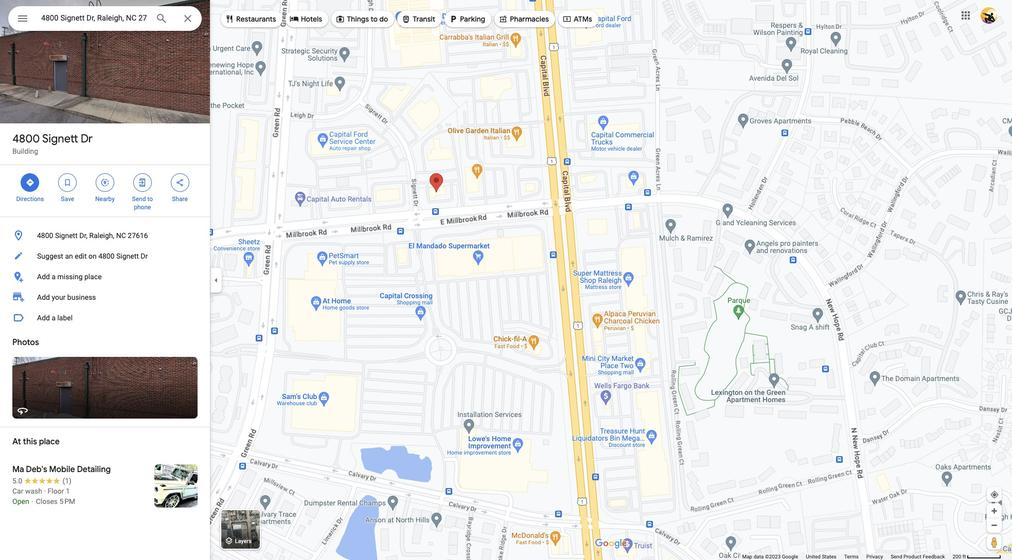 Task type: describe. For each thing, give the bounding box(es) containing it.

[[175, 177, 185, 188]]

privacy
[[867, 555, 884, 560]]

200 ft button
[[953, 555, 1002, 560]]

privacy button
[[867, 554, 884, 561]]

add a missing place
[[37, 273, 102, 281]]

terms
[[845, 555, 859, 560]]


[[100, 177, 110, 188]]

⋅
[[31, 498, 34, 506]]

©2023
[[766, 555, 781, 560]]

5.0 stars 1 reviews image
[[12, 476, 72, 487]]

suggest
[[37, 252, 63, 261]]

4800 signett dr main content
[[0, 0, 210, 561]]

 restaurants
[[225, 13, 276, 25]]

add a label
[[37, 314, 73, 322]]

 search field
[[8, 6, 202, 33]]

add for add your business
[[37, 294, 50, 302]]


[[402, 13, 411, 25]]

5 pm
[[59, 498, 75, 506]]

transit
[[413, 14, 436, 24]]

show your location image
[[991, 491, 1000, 500]]

google maps element
[[0, 0, 1013, 561]]

zoom in image
[[991, 508, 999, 515]]

1 vertical spatial place
[[39, 437, 60, 448]]

hotels
[[301, 14, 322, 24]]

business
[[67, 294, 96, 302]]

send product feedback
[[891, 555, 946, 560]]

atms
[[574, 14, 593, 24]]

collapse side panel image
[[211, 275, 222, 286]]

dr inside button
[[141, 252, 148, 261]]

states
[[823, 555, 837, 560]]

add a missing place button
[[0, 267, 210, 287]]

4800 signett dr building
[[12, 132, 93, 156]]

on
[[89, 252, 97, 261]]

google account: ben nelson  
(ben.nelson1980@gmail.com) image
[[982, 7, 998, 23]]

map data ©2023 google
[[743, 555, 799, 560]]


[[290, 13, 299, 25]]

footer inside the google maps element
[[743, 554, 953, 561]]

signett for dr
[[42, 132, 78, 146]]

share
[[172, 196, 188, 203]]


[[563, 13, 572, 25]]

add your business link
[[0, 287, 210, 308]]

this
[[23, 437, 37, 448]]

do
[[380, 14, 388, 24]]

closes
[[36, 498, 58, 506]]


[[138, 177, 147, 188]]

save
[[61, 196, 74, 203]]

layers
[[235, 539, 252, 546]]

car wash · floor 1 open ⋅ closes 5 pm
[[12, 488, 75, 506]]

ma
[[12, 465, 24, 475]]

things
[[347, 14, 369, 24]]

label
[[57, 314, 73, 322]]

4800 signett dr, raleigh, nc 27616
[[37, 232, 148, 240]]

mobile
[[49, 465, 75, 475]]

200
[[953, 555, 962, 560]]


[[25, 177, 35, 188]]

a for label
[[52, 314, 56, 322]]

send for send to phone
[[132, 196, 146, 203]]

send to phone
[[132, 196, 153, 211]]

none field inside 4800 signett dr, raleigh, nc 27616 field
[[41, 12, 147, 24]]


[[16, 11, 29, 26]]

deb's
[[26, 465, 47, 475]]

car
[[12, 488, 23, 496]]

united states
[[807, 555, 837, 560]]

signett for dr,
[[55, 232, 78, 240]]

united states button
[[807, 554, 837, 561]]

(1)
[[63, 477, 72, 486]]

nc
[[116, 232, 126, 240]]

google
[[783, 555, 799, 560]]

send for send product feedback
[[891, 555, 903, 560]]

4800 for dr
[[12, 132, 40, 146]]

detailing
[[77, 465, 111, 475]]

edit
[[75, 252, 87, 261]]

suggest an edit on 4800 signett dr button
[[0, 246, 210, 267]]

 button
[[8, 6, 37, 33]]

pharmacies
[[510, 14, 549, 24]]

 atms
[[563, 13, 593, 25]]

your
[[52, 294, 66, 302]]



Task type: locate. For each thing, give the bounding box(es) containing it.
to inside " things to do"
[[371, 14, 378, 24]]

send
[[132, 196, 146, 203], [891, 555, 903, 560]]

2 vertical spatial add
[[37, 314, 50, 322]]

add
[[37, 273, 50, 281], [37, 294, 50, 302], [37, 314, 50, 322]]

1 vertical spatial dr
[[141, 252, 148, 261]]

add for add a missing place
[[37, 273, 50, 281]]

to inside send to phone
[[147, 196, 153, 203]]

add for add a label
[[37, 314, 50, 322]]

2 vertical spatial signett
[[116, 252, 139, 261]]

place down on
[[84, 273, 102, 281]]

missing
[[57, 273, 83, 281]]

add a label button
[[0, 308, 210, 329]]

2 vertical spatial 4800
[[98, 252, 115, 261]]

0 horizontal spatial dr
[[81, 132, 93, 146]]

signett inside 4800 signett dr building
[[42, 132, 78, 146]]

27616
[[128, 232, 148, 240]]

footer
[[743, 554, 953, 561]]

to
[[371, 14, 378, 24], [147, 196, 153, 203]]


[[336, 13, 345, 25]]

send inside send to phone
[[132, 196, 146, 203]]

0 vertical spatial send
[[132, 196, 146, 203]]

zoom out image
[[991, 522, 999, 530]]


[[63, 177, 72, 188]]

nearby
[[95, 196, 115, 203]]

to left do
[[371, 14, 378, 24]]

restaurants
[[236, 14, 276, 24]]

1 vertical spatial add
[[37, 294, 50, 302]]

2 add from the top
[[37, 294, 50, 302]]

ma deb's mobile detailing
[[12, 465, 111, 475]]

add your business
[[37, 294, 96, 302]]

send inside send product feedback button
[[891, 555, 903, 560]]

0 vertical spatial to
[[371, 14, 378, 24]]

signett down nc
[[116, 252, 139, 261]]

 pharmacies
[[499, 13, 549, 25]]

ft
[[963, 555, 967, 560]]

None field
[[41, 12, 147, 24]]


[[449, 13, 458, 25]]

send up "phone"
[[132, 196, 146, 203]]

feedback
[[924, 555, 946, 560]]

a left label at the bottom
[[52, 314, 56, 322]]

map
[[743, 555, 753, 560]]

4800 Signett Dr, Raleigh, NC 27616 field
[[8, 6, 202, 31]]

1 add from the top
[[37, 273, 50, 281]]

0 vertical spatial signett
[[42, 132, 78, 146]]

0 horizontal spatial to
[[147, 196, 153, 203]]

 transit
[[402, 13, 436, 25]]

signett inside button
[[55, 232, 78, 240]]

product
[[904, 555, 922, 560]]

wash
[[25, 488, 42, 496]]

0 vertical spatial add
[[37, 273, 50, 281]]

floor
[[48, 488, 64, 496]]

0 vertical spatial place
[[84, 273, 102, 281]]

at this place
[[12, 437, 60, 448]]

1 vertical spatial a
[[52, 314, 56, 322]]

1 horizontal spatial to
[[371, 14, 378, 24]]

4800 inside 4800 signett dr building
[[12, 132, 40, 146]]

place inside button
[[84, 273, 102, 281]]

show street view coverage image
[[988, 535, 1003, 551]]

1 horizontal spatial place
[[84, 273, 102, 281]]


[[499, 13, 508, 25]]

suggest an edit on 4800 signett dr
[[37, 252, 148, 261]]

photos
[[12, 338, 39, 348]]

0 vertical spatial dr
[[81, 132, 93, 146]]

1 vertical spatial to
[[147, 196, 153, 203]]

phone
[[134, 204, 151, 211]]

4800
[[12, 132, 40, 146], [37, 232, 53, 240], [98, 252, 115, 261]]

an
[[65, 252, 73, 261]]

a
[[52, 273, 56, 281], [52, 314, 56, 322]]

200 ft
[[953, 555, 967, 560]]

place
[[84, 273, 102, 281], [39, 437, 60, 448]]

4800 signett dr, raleigh, nc 27616 button
[[0, 226, 210, 246]]

4800 up suggest
[[37, 232, 53, 240]]

0 horizontal spatial place
[[39, 437, 60, 448]]

raleigh,
[[89, 232, 114, 240]]

dr,
[[79, 232, 88, 240]]

add down suggest
[[37, 273, 50, 281]]

at
[[12, 437, 21, 448]]

a for missing
[[52, 273, 56, 281]]

4800 up "building"
[[12, 132, 40, 146]]

place right 'this'
[[39, 437, 60, 448]]

united
[[807, 555, 821, 560]]

add left the your
[[37, 294, 50, 302]]

0 horizontal spatial send
[[132, 196, 146, 203]]

to up "phone"
[[147, 196, 153, 203]]

1 horizontal spatial send
[[891, 555, 903, 560]]

signett left dr,
[[55, 232, 78, 240]]

a left missing
[[52, 273, 56, 281]]

terms button
[[845, 554, 859, 561]]

actions for 4800 signett dr region
[[0, 165, 210, 217]]

1 vertical spatial 4800
[[37, 232, 53, 240]]

1 vertical spatial signett
[[55, 232, 78, 240]]

send product feedback button
[[891, 554, 946, 561]]

2 a from the top
[[52, 314, 56, 322]]

4800 inside button
[[37, 232, 53, 240]]

3 add from the top
[[37, 314, 50, 322]]

1
[[66, 488, 70, 496]]

4800 right on
[[98, 252, 115, 261]]

1 vertical spatial send
[[891, 555, 903, 560]]

signett up 
[[42, 132, 78, 146]]

 things to do
[[336, 13, 388, 25]]

dr inside 4800 signett dr building
[[81, 132, 93, 146]]


[[225, 13, 234, 25]]

 parking
[[449, 13, 486, 25]]

0 vertical spatial a
[[52, 273, 56, 281]]

 hotels
[[290, 13, 322, 25]]

1 a from the top
[[52, 273, 56, 281]]

0 vertical spatial 4800
[[12, 132, 40, 146]]

directions
[[16, 196, 44, 203]]

building
[[12, 147, 38, 156]]

·
[[44, 488, 46, 496]]

4800 for dr,
[[37, 232, 53, 240]]

add left label at the bottom
[[37, 314, 50, 322]]

send left product at right bottom
[[891, 555, 903, 560]]

open
[[12, 498, 29, 506]]

1 horizontal spatial dr
[[141, 252, 148, 261]]

signett inside button
[[116, 252, 139, 261]]

data
[[754, 555, 764, 560]]

footer containing map data ©2023 google
[[743, 554, 953, 561]]

parking
[[460, 14, 486, 24]]

5.0
[[12, 477, 22, 486]]

4800 inside button
[[98, 252, 115, 261]]



Task type: vqa. For each thing, say whether or not it's contained in the screenshot.
edit
yes



